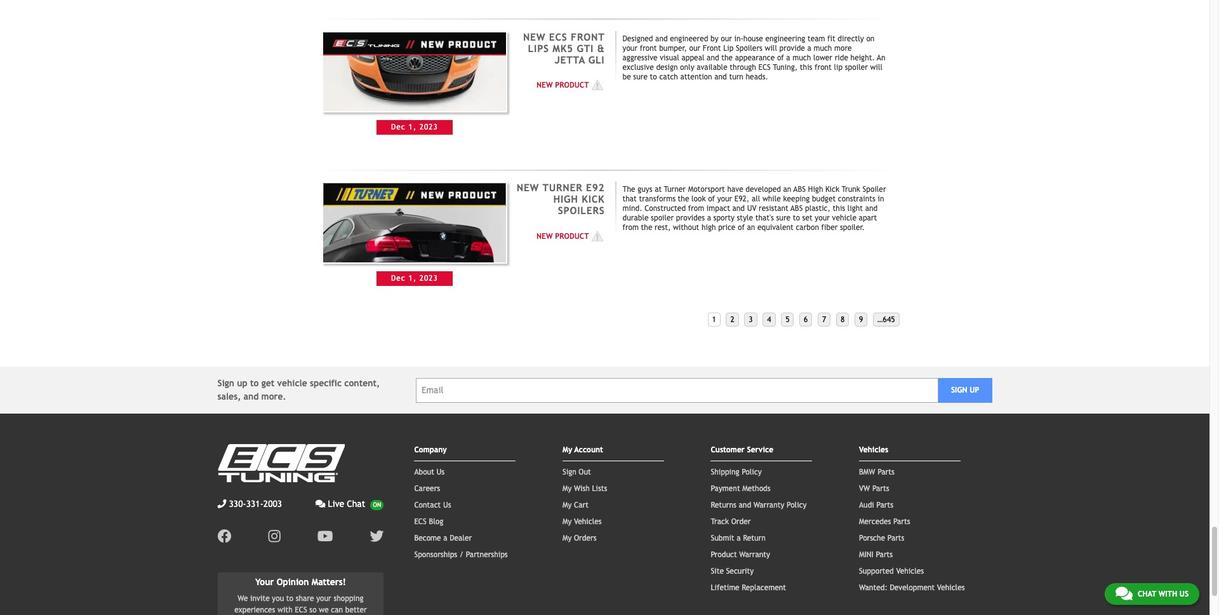 Task type: describe. For each thing, give the bounding box(es) containing it.
0 horizontal spatial an
[[748, 223, 756, 232]]

sure inside the designed and engineered by our in-house engineering team fit directly on your front bumper, our front lip spoilers will provide a much more aggressive visual appeal and the appearance of a much lower ride height. an exclusive design only available through ecs tuning, this front lip spoiler will be sure to catch attention and turn heads.
[[634, 72, 648, 81]]

my for my orders
[[563, 534, 572, 543]]

bmw parts
[[860, 468, 895, 477]]

equivalent
[[758, 223, 794, 232]]

parts for mini parts
[[876, 550, 893, 559]]

engineered
[[670, 34, 709, 43]]

spoiler.
[[841, 223, 865, 232]]

dec 1, 2023 link for new ecs front lips mk5 gti & jetta gli
[[322, 31, 507, 135]]

vw
[[860, 484, 871, 493]]

turner inside new turner e92 high kick spoilers
[[543, 182, 583, 193]]

0 horizontal spatial from
[[623, 223, 639, 232]]

mercedes parts
[[860, 517, 911, 526]]

facebook logo image
[[218, 530, 232, 543]]

turner inside the guys at turner motorsport have developed an abs high kick trunk spoiler that transforms the look of your e92, all while keeping budget constraints in mind. constructed from impact and uv resistant abs plastic, this light and durable spoiler provides a sporty style that's sure to set your vehicle apart from the rest, without high price of an equivalent carbon fiber spoiler.
[[664, 185, 686, 194]]

us for contact us
[[443, 501, 452, 510]]

constraints
[[839, 195, 876, 204]]

high inside new turner e92 high kick spoilers
[[554, 193, 579, 205]]

partnerships
[[466, 550, 508, 559]]

new product for gti
[[537, 81, 589, 89]]

more
[[835, 44, 852, 52]]

1 link
[[708, 313, 721, 327]]

lists
[[592, 484, 608, 493]]

new ecs front lips mk5 gti & jetta gli image
[[322, 31, 507, 113]]

ecs left blog on the left
[[415, 517, 427, 526]]

and down available
[[715, 72, 727, 81]]

4 link
[[763, 313, 776, 327]]

1 horizontal spatial with
[[1159, 590, 1178, 599]]

1 horizontal spatial an
[[784, 185, 792, 194]]

live chat link
[[316, 498, 384, 511]]

Email email field
[[416, 378, 939, 403]]

up for sign up to get vehicle specific content, sales, and more.
[[237, 378, 248, 388]]

trunk
[[842, 185, 861, 194]]

sponsorships
[[415, 550, 458, 559]]

sign for sign out
[[563, 468, 577, 477]]

chat with us
[[1139, 590, 1189, 599]]

share
[[296, 594, 314, 603]]

new turner e92 high kick spoilers image
[[322, 182, 507, 264]]

your opinion matters!
[[255, 577, 346, 587]]

front inside the designed and engineered by our in-house engineering team fit directly on your front bumper, our front lip spoilers will provide a much more aggressive visual appeal and the appearance of a much lower ride height. an exclusive design only available through ecs tuning, this front lip spoiler will be sure to catch attention and turn heads.
[[703, 44, 722, 52]]

cart
[[574, 501, 589, 510]]

2023 for new turner e92 high kick spoilers
[[420, 274, 438, 283]]

product for gti
[[555, 81, 589, 89]]

to inside sign up to get vehicle specific content, sales, and more.
[[250, 378, 259, 388]]

lifetime
[[711, 584, 740, 592]]

parts for bmw parts
[[878, 468, 895, 477]]

ecs inside the designed and engineered by our in-house engineering team fit directly on your front bumper, our front lip spoilers will provide a much more aggressive visual appeal and the appearance of a much lower ride height. an exclusive design only available through ecs tuning, this front lip spoiler will be sure to catch attention and turn heads.
[[759, 63, 771, 71]]

design
[[657, 63, 678, 71]]

house
[[744, 34, 764, 43]]

this inside the guys at turner motorsport have developed an abs high kick trunk spoiler that transforms the look of your e92, all while keeping budget constraints in mind. constructed from impact and uv resistant abs plastic, this light and durable spoiler provides a sporty style that's sure to set your vehicle apart from the rest, without high price of an equivalent carbon fiber spoiler.
[[833, 204, 846, 213]]

0 vertical spatial warranty
[[754, 501, 785, 510]]

appeal
[[682, 53, 705, 62]]

porsche
[[860, 534, 886, 543]]

style
[[737, 214, 754, 223]]

careers
[[415, 484, 440, 493]]

sign out link
[[563, 468, 591, 477]]

provides
[[677, 214, 705, 223]]

the inside the designed and engineered by our in-house engineering team fit directly on your front bumper, our front lip spoilers will provide a much more aggressive visual appeal and the appearance of a much lower ride height. an exclusive design only available through ecs tuning, this front lip spoiler will be sure to catch attention and turn heads.
[[722, 53, 733, 62]]

spoiler inside the designed and engineered by our in-house engineering team fit directly on your front bumper, our front lip spoilers will provide a much more aggressive visual appeal and the appearance of a much lower ride height. an exclusive design only available through ecs tuning, this front lip spoiler will be sure to catch attention and turn heads.
[[846, 63, 869, 71]]

product warranty
[[711, 550, 771, 559]]

ecs tuning image
[[218, 444, 345, 482]]

live
[[328, 499, 344, 509]]

account
[[575, 446, 604, 455]]

transforms
[[639, 195, 676, 204]]

high
[[702, 223, 716, 232]]

dec 1, 2023 for new ecs front lips mk5 gti & jetta gli
[[391, 123, 438, 132]]

us for about us
[[437, 468, 445, 477]]

my orders link
[[563, 534, 597, 543]]

shipping policy link
[[711, 468, 762, 477]]

appearance
[[736, 53, 775, 62]]

experiences
[[235, 606, 275, 614]]

a inside the guys at turner motorsport have developed an abs high kick trunk spoiler that transforms the look of your e92, all while keeping budget constraints in mind. constructed from impact and uv resistant abs plastic, this light and durable spoiler provides a sporty style that's sure to set your vehicle apart from the rest, without high price of an equivalent carbon fiber spoiler.
[[708, 214, 712, 223]]

8 link
[[837, 313, 850, 327]]

become a dealer link
[[415, 534, 472, 543]]

sign up button
[[939, 378, 993, 403]]

provide
[[780, 44, 806, 52]]

this inside the designed and engineered by our in-house engineering team fit directly on your front bumper, our front lip spoilers will provide a much more aggressive visual appeal and the appearance of a much lower ride height. an exclusive design only available through ecs tuning, this front lip spoiler will be sure to catch attention and turn heads.
[[800, 63, 813, 71]]

returns and warranty policy link
[[711, 501, 807, 510]]

an
[[878, 53, 886, 62]]

e92
[[586, 182, 605, 193]]

shipping policy
[[711, 468, 762, 477]]

high inside the guys at turner motorsport have developed an abs high kick trunk spoiler that transforms the look of your e92, all while keeping budget constraints in mind. constructed from impact and uv resistant abs plastic, this light and durable spoiler provides a sporty style that's sure to set your vehicle apart from the rest, without high price of an equivalent carbon fiber spoiler.
[[809, 185, 824, 194]]

your up impact
[[718, 195, 733, 204]]

site security link
[[711, 567, 754, 576]]

ecs inside we invite you to share your shopping experiences with ecs so we can bette
[[295, 606, 307, 614]]

vehicles up the orders in the left bottom of the page
[[574, 517, 602, 526]]

wanted: development vehicles link
[[860, 584, 965, 592]]

so
[[310, 606, 317, 614]]

1 vertical spatial the
[[678, 195, 690, 204]]

lifetime replacement link
[[711, 584, 787, 592]]

spoilers inside the designed and engineered by our in-house engineering team fit directly on your front bumper, our front lip spoilers will provide a much more aggressive visual appeal and the appearance of a much lower ride height. an exclusive design only available through ecs tuning, this front lip spoiler will be sure to catch attention and turn heads.
[[736, 44, 763, 52]]

0 vertical spatial abs
[[794, 185, 806, 194]]

we
[[238, 594, 248, 603]]

shipping
[[711, 468, 740, 477]]

dec 1, 2023 link for new turner e92 high kick spoilers
[[322, 182, 507, 286]]

plastic,
[[806, 204, 831, 213]]

lips
[[528, 42, 549, 54]]

get
[[262, 378, 275, 388]]

that's
[[756, 214, 774, 223]]

1 vertical spatial chat
[[1139, 590, 1157, 599]]

dec for new turner e92 high kick spoilers
[[391, 274, 406, 283]]

1
[[713, 315, 717, 324]]

my account
[[563, 446, 604, 455]]

new product for spoilers
[[537, 232, 589, 241]]

developed
[[746, 185, 781, 194]]

2 vertical spatial us
[[1180, 590, 1189, 599]]

apart
[[859, 214, 878, 223]]

and up apart
[[866, 204, 878, 213]]

up for sign up
[[970, 386, 980, 395]]

kick inside new turner e92 high kick spoilers
[[582, 193, 605, 205]]

5
[[786, 315, 790, 324]]

become
[[415, 534, 441, 543]]

height.
[[851, 53, 875, 62]]

spoiler inside the guys at turner motorsport have developed an abs high kick trunk spoiler that transforms the look of your e92, all while keeping budget constraints in mind. constructed from impact and uv resistant abs plastic, this light and durable spoiler provides a sporty style that's sure to set your vehicle apart from the rest, without high price of an equivalent carbon fiber spoiler.
[[651, 214, 674, 223]]

vehicle inside the guys at turner motorsport have developed an abs high kick trunk spoiler that transforms the look of your e92, all while keeping budget constraints in mind. constructed from impact and uv resistant abs plastic, this light and durable spoiler provides a sporty style that's sure to set your vehicle apart from the rest, without high price of an equivalent carbon fiber spoiler.
[[833, 214, 857, 223]]

the guys at turner motorsport have developed an abs high kick trunk spoiler that transforms the look of your e92, all while keeping budget constraints in mind. constructed from impact and uv resistant abs plastic, this light and durable spoiler provides a sporty style that's sure to set your vehicle apart from the rest, without high price of an equivalent carbon fiber spoiler.
[[623, 185, 887, 232]]

audi parts link
[[860, 501, 894, 510]]

sales,
[[218, 392, 241, 402]]

0 vertical spatial front
[[640, 44, 657, 52]]

your down "plastic," on the top right of the page
[[815, 214, 830, 223]]

aggressive
[[623, 53, 658, 62]]

out
[[579, 468, 591, 477]]

331-
[[246, 499, 264, 509]]

heads.
[[746, 72, 769, 81]]

at
[[655, 185, 662, 194]]

on
[[867, 34, 875, 43]]

spoilers inside new turner e92 high kick spoilers
[[558, 205, 605, 216]]

designed
[[623, 34, 653, 43]]

wanted:
[[860, 584, 888, 592]]

light
[[848, 204, 864, 213]]

1 horizontal spatial front
[[815, 63, 832, 71]]

vehicles right development
[[938, 584, 965, 592]]

we invite you to share your shopping experiences with ecs so we can bette
[[235, 594, 367, 615]]

and up available
[[707, 53, 720, 62]]

1 horizontal spatial much
[[814, 44, 833, 52]]

bmw parts link
[[860, 468, 895, 477]]

payment methods link
[[711, 484, 771, 493]]

instagram logo image
[[268, 530, 281, 543]]

ride
[[835, 53, 849, 62]]

parts for porsche parts
[[888, 534, 905, 543]]

0 horizontal spatial will
[[765, 44, 778, 52]]

contact us
[[415, 501, 452, 510]]

330-331-2003
[[229, 499, 282, 509]]

constructed
[[645, 204, 686, 213]]



Task type: locate. For each thing, give the bounding box(es) containing it.
front down by
[[703, 44, 722, 52]]

parts up mercedes parts
[[877, 501, 894, 510]]

phone image
[[218, 500, 227, 509]]

0 vertical spatial dec 1, 2023 link
[[322, 31, 507, 135]]

tuning,
[[773, 63, 798, 71]]

product
[[555, 81, 589, 89], [555, 232, 589, 241], [711, 550, 737, 559]]

0 horizontal spatial sure
[[634, 72, 648, 81]]

new inside new turner e92 high kick spoilers
[[517, 182, 540, 193]]

ecs
[[549, 31, 568, 42], [759, 63, 771, 71], [415, 517, 427, 526], [295, 606, 307, 614]]

1, down new ecs front lips mk5 gti & jetta gli image
[[409, 123, 417, 132]]

in-
[[735, 34, 744, 43]]

vehicle inside sign up to get vehicle specific content, sales, and more.
[[277, 378, 307, 388]]

from down durable
[[623, 223, 639, 232]]

2023
[[420, 123, 438, 132], [420, 274, 438, 283]]

1 vertical spatial product
[[555, 232, 589, 241]]

1 horizontal spatial sure
[[777, 214, 791, 223]]

high left e92
[[554, 193, 579, 205]]

comments image for chat
[[1116, 586, 1133, 601]]

kick left that
[[582, 193, 605, 205]]

0 vertical spatial vehicle
[[833, 214, 857, 223]]

1 vertical spatial with
[[278, 606, 293, 614]]

0 vertical spatial comments image
[[316, 500, 326, 509]]

from down look
[[689, 204, 705, 213]]

new product down jetta at the left of the page
[[537, 81, 589, 89]]

1 horizontal spatial chat
[[1139, 590, 1157, 599]]

0 vertical spatial dec
[[391, 123, 406, 132]]

wanted: development vehicles
[[860, 584, 965, 592]]

1 vertical spatial 1,
[[409, 274, 417, 283]]

my down my cart link
[[563, 517, 572, 526]]

a down team
[[808, 44, 812, 52]]

front inside new ecs front lips mk5 gti & jetta gli
[[571, 31, 605, 42]]

2 dec 1, 2023 from the top
[[391, 274, 438, 283]]

have
[[728, 185, 744, 194]]

the down durable
[[641, 223, 653, 232]]

1 vertical spatial us
[[443, 501, 452, 510]]

a up high
[[708, 214, 712, 223]]

1 vertical spatial dec 1, 2023 link
[[322, 182, 507, 286]]

lip
[[724, 44, 734, 52]]

my left cart
[[563, 501, 572, 510]]

7 link
[[818, 313, 831, 327]]

comments image inside live chat 'link'
[[316, 500, 326, 509]]

front
[[640, 44, 657, 52], [815, 63, 832, 71]]

this left 'light'
[[833, 204, 846, 213]]

1 horizontal spatial sign
[[563, 468, 577, 477]]

my vehicles
[[563, 517, 602, 526]]

0 vertical spatial spoiler
[[846, 63, 869, 71]]

budget
[[813, 195, 836, 204]]

your inside we invite you to share your shopping experiences with ecs so we can bette
[[317, 594, 332, 603]]

with inside we invite you to share your shopping experiences with ecs so we can bette
[[278, 606, 293, 614]]

0 vertical spatial us
[[437, 468, 445, 477]]

warranty
[[754, 501, 785, 510], [740, 550, 771, 559]]

sign for sign up to get vehicle specific content, sales, and more.
[[218, 378, 235, 388]]

high up "budget"
[[809, 185, 824, 194]]

0 vertical spatial spoilers
[[736, 44, 763, 52]]

1 vertical spatial front
[[703, 44, 722, 52]]

1 horizontal spatial from
[[689, 204, 705, 213]]

1 horizontal spatial the
[[678, 195, 690, 204]]

our up appeal
[[690, 44, 701, 52]]

audi parts
[[860, 501, 894, 510]]

opinion
[[277, 577, 309, 587]]

dec 1, 2023 down new ecs front lips mk5 gti & jetta gli image
[[391, 123, 438, 132]]

policy
[[742, 468, 762, 477], [787, 501, 807, 510]]

0 horizontal spatial front
[[640, 44, 657, 52]]

comments image
[[316, 500, 326, 509], [1116, 586, 1133, 601]]

1 vertical spatial will
[[871, 63, 883, 71]]

that
[[623, 195, 637, 204]]

my wish lists
[[563, 484, 608, 493]]

without
[[673, 223, 700, 232]]

2 vertical spatial the
[[641, 223, 653, 232]]

dec 1, 2023 down new turner e92 high kick spoilers image
[[391, 274, 438, 283]]

1 vertical spatial spoilers
[[558, 205, 605, 216]]

about
[[415, 468, 435, 477]]

spoilers down 'house' at the right top of the page
[[736, 44, 763, 52]]

/
[[460, 550, 464, 559]]

1 vertical spatial of
[[709, 195, 715, 204]]

my for my vehicles
[[563, 517, 572, 526]]

2023 down new ecs front lips mk5 gti & jetta gli image
[[420, 123, 438, 132]]

2 my from the top
[[563, 484, 572, 493]]

in
[[878, 195, 885, 204]]

1 vertical spatial abs
[[791, 204, 803, 213]]

sign for sign up
[[952, 386, 968, 395]]

2 dec 1, 2023 link from the top
[[322, 182, 507, 286]]

your up we
[[317, 594, 332, 603]]

my left wish
[[563, 484, 572, 493]]

1 horizontal spatial vehicle
[[833, 214, 857, 223]]

the left look
[[678, 195, 690, 204]]

1 horizontal spatial this
[[833, 204, 846, 213]]

1 horizontal spatial our
[[721, 34, 733, 43]]

1 vertical spatial new product
[[537, 232, 589, 241]]

0 vertical spatial the
[[722, 53, 733, 62]]

to left catch
[[650, 72, 657, 81]]

keeping
[[784, 195, 810, 204]]

through
[[730, 63, 757, 71]]

catch
[[660, 72, 679, 81]]

1 horizontal spatial front
[[703, 44, 722, 52]]

your
[[623, 44, 638, 52], [718, 195, 733, 204], [815, 214, 830, 223], [317, 594, 332, 603]]

9 link
[[855, 313, 868, 327]]

and right sales,
[[244, 392, 259, 402]]

0 horizontal spatial sign
[[218, 378, 235, 388]]

1 vertical spatial much
[[793, 53, 812, 62]]

and inside sign up to get vehicle specific content, sales, and more.
[[244, 392, 259, 402]]

my cart link
[[563, 501, 589, 510]]

1 horizontal spatial high
[[809, 185, 824, 194]]

0 horizontal spatial with
[[278, 606, 293, 614]]

site security
[[711, 567, 754, 576]]

0 horizontal spatial spoilers
[[558, 205, 605, 216]]

will
[[765, 44, 778, 52], [871, 63, 883, 71]]

0 vertical spatial policy
[[742, 468, 762, 477]]

5 my from the top
[[563, 534, 572, 543]]

1 vertical spatial warranty
[[740, 550, 771, 559]]

2 2023 from the top
[[420, 274, 438, 283]]

contact
[[415, 501, 441, 510]]

4 my from the top
[[563, 517, 572, 526]]

parts down mercedes parts
[[888, 534, 905, 543]]

an down style
[[748, 223, 756, 232]]

0 vertical spatial chat
[[347, 499, 366, 509]]

of down motorsport
[[709, 195, 715, 204]]

dec for new ecs front lips mk5 gti & jetta gli
[[391, 123, 406, 132]]

parts for audi parts
[[877, 501, 894, 510]]

our up "lip"
[[721, 34, 733, 43]]

return
[[743, 534, 766, 543]]

kick inside the guys at turner motorsport have developed an abs high kick trunk spoiler that transforms the look of your e92, all while keeping budget constraints in mind. constructed from impact and uv resistant abs plastic, this light and durable spoiler provides a sporty style that's sure to set your vehicle apart from the rest, without high price of an equivalent carbon fiber spoiler.
[[826, 185, 840, 194]]

to
[[650, 72, 657, 81], [793, 214, 801, 223], [250, 378, 259, 388], [286, 594, 294, 603]]

sporty
[[714, 214, 735, 223]]

sure
[[634, 72, 648, 81], [777, 214, 791, 223]]

abs up keeping
[[794, 185, 806, 194]]

an
[[784, 185, 792, 194], [748, 223, 756, 232]]

0 horizontal spatial the
[[641, 223, 653, 232]]

spoiler down height.
[[846, 63, 869, 71]]

a left return
[[737, 534, 741, 543]]

2 1, from the top
[[409, 274, 417, 283]]

parts for mercedes parts
[[894, 517, 911, 526]]

parts right 'bmw' on the bottom right of page
[[878, 468, 895, 477]]

1 vertical spatial this
[[833, 204, 846, 213]]

2 dec from the top
[[391, 274, 406, 283]]

chat inside 'link'
[[347, 499, 366, 509]]

porsche parts
[[860, 534, 905, 543]]

much up lower
[[814, 44, 833, 52]]

comments image left the chat with us
[[1116, 586, 1133, 601]]

parts for vw parts
[[873, 484, 890, 493]]

look
[[692, 195, 706, 204]]

spoilers down e92
[[558, 205, 605, 216]]

to inside we invite you to share your shopping experiences with ecs so we can bette
[[286, 594, 294, 603]]

much down provide
[[793, 53, 812, 62]]

only
[[681, 63, 695, 71]]

dec down new turner e92 high kick spoilers image
[[391, 274, 406, 283]]

available
[[697, 63, 728, 71]]

impact
[[707, 204, 731, 213]]

330-
[[229, 499, 246, 509]]

dealer
[[450, 534, 472, 543]]

will down the an
[[871, 63, 883, 71]]

to inside the guys at turner motorsport have developed an abs high kick trunk spoiler that transforms the look of your e92, all while keeping budget constraints in mind. constructed from impact and uv resistant abs plastic, this light and durable spoiler provides a sporty style that's sure to set your vehicle apart from the rest, without high price of an equivalent carbon fiber spoiler.
[[793, 214, 801, 223]]

comments image left live
[[316, 500, 326, 509]]

warranty down "methods"
[[754, 501, 785, 510]]

1 horizontal spatial kick
[[826, 185, 840, 194]]

my orders
[[563, 534, 597, 543]]

1 dec 1, 2023 from the top
[[391, 123, 438, 132]]

sponsorships / partnerships link
[[415, 550, 508, 559]]

1 horizontal spatial policy
[[787, 501, 807, 510]]

security
[[727, 567, 754, 576]]

8
[[841, 315, 845, 324]]

2023 down new turner e92 high kick spoilers image
[[420, 274, 438, 283]]

a left dealer at the left of the page
[[444, 534, 448, 543]]

0 horizontal spatial chat
[[347, 499, 366, 509]]

submit a return
[[711, 534, 766, 543]]

1, for new ecs front lips mk5 gti & jetta gli
[[409, 123, 417, 132]]

ecs up heads.
[[759, 63, 771, 71]]

2 new product from the top
[[537, 232, 589, 241]]

vw parts
[[860, 484, 890, 493]]

turner left e92
[[543, 182, 583, 193]]

your
[[255, 577, 274, 587]]

3 my from the top
[[563, 501, 572, 510]]

to right you
[[286, 594, 294, 603]]

1 new product from the top
[[537, 81, 589, 89]]

6
[[804, 315, 808, 324]]

front down lower
[[815, 63, 832, 71]]

dec down new ecs front lips mk5 gti & jetta gli image
[[391, 123, 406, 132]]

parts up porsche parts
[[894, 517, 911, 526]]

turner right at
[[664, 185, 686, 194]]

front up gli
[[571, 31, 605, 42]]

spoiler up the rest,
[[651, 214, 674, 223]]

porsche parts link
[[860, 534, 905, 543]]

1 2023 from the top
[[420, 123, 438, 132]]

1 vertical spatial our
[[690, 44, 701, 52]]

1 vertical spatial dec
[[391, 274, 406, 283]]

new inside new ecs front lips mk5 gti & jetta gli
[[524, 31, 546, 42]]

you
[[272, 594, 284, 603]]

and up order
[[739, 501, 752, 510]]

2 horizontal spatial of
[[778, 53, 785, 62]]

1, down new turner e92 high kick spoilers image
[[409, 274, 417, 283]]

gli
[[589, 54, 605, 65]]

audi
[[860, 501, 875, 510]]

product for spoilers
[[555, 232, 589, 241]]

submit a return link
[[711, 534, 766, 543]]

my
[[563, 446, 573, 455], [563, 484, 572, 493], [563, 501, 572, 510], [563, 517, 572, 526], [563, 534, 572, 543]]

1 vertical spatial from
[[623, 223, 639, 232]]

5 link
[[782, 313, 795, 327]]

2023 for new ecs front lips mk5 gti & jetta gli
[[420, 123, 438, 132]]

parts down porsche parts
[[876, 550, 893, 559]]

0 horizontal spatial our
[[690, 44, 701, 52]]

warranty down return
[[740, 550, 771, 559]]

your inside the designed and engineered by our in-house engineering team fit directly on your front bumper, our front lip spoilers will provide a much more aggressive visual appeal and the appearance of a much lower ride height. an exclusive design only available through ecs tuning, this front lip spoiler will be sure to catch attention and turn heads.
[[623, 44, 638, 52]]

ecs left so
[[295, 606, 307, 614]]

sure up equivalent
[[777, 214, 791, 223]]

to left 'get'
[[250, 378, 259, 388]]

site
[[711, 567, 724, 576]]

0 horizontal spatial this
[[800, 63, 813, 71]]

2 vertical spatial of
[[738, 223, 745, 232]]

1 vertical spatial spoiler
[[651, 214, 674, 223]]

0 vertical spatial an
[[784, 185, 792, 194]]

1 horizontal spatial of
[[738, 223, 745, 232]]

the down "lip"
[[722, 53, 733, 62]]

a up tuning,
[[787, 53, 791, 62]]

1 horizontal spatial comments image
[[1116, 586, 1133, 601]]

your down designed at right
[[623, 44, 638, 52]]

0 vertical spatial this
[[800, 63, 813, 71]]

new turner e92 high kick spoilers link
[[517, 182, 605, 216]]

up inside button
[[970, 386, 980, 395]]

abs down keeping
[[791, 204, 803, 213]]

0 vertical spatial with
[[1159, 590, 1178, 599]]

the
[[623, 185, 636, 194]]

live chat
[[328, 499, 366, 509]]

comments image for live
[[316, 500, 326, 509]]

new product down new turner e92 high kick spoilers
[[537, 232, 589, 241]]

vehicle up spoiler.
[[833, 214, 857, 223]]

1 my from the top
[[563, 446, 573, 455]]

1 vertical spatial vehicle
[[277, 378, 307, 388]]

and up bumper,
[[656, 34, 668, 43]]

1 dec 1, 2023 link from the top
[[322, 31, 507, 135]]

and down e92,
[[733, 204, 745, 213]]

of down style
[[738, 223, 745, 232]]

and
[[656, 34, 668, 43], [707, 53, 720, 62], [715, 72, 727, 81], [733, 204, 745, 213], [866, 204, 878, 213], [244, 392, 259, 402], [739, 501, 752, 510]]

sure inside the guys at turner motorsport have developed an abs high kick trunk spoiler that transforms the look of your e92, all while keeping budget constraints in mind. constructed from impact and uv resistant abs plastic, this light and durable spoiler provides a sporty style that's sure to set your vehicle apart from the rest, without high price of an equivalent carbon fiber spoiler.
[[777, 214, 791, 223]]

2 horizontal spatial the
[[722, 53, 733, 62]]

1 dec from the top
[[391, 123, 406, 132]]

parts right vw
[[873, 484, 890, 493]]

spoilers
[[736, 44, 763, 52], [558, 205, 605, 216]]

dec 1, 2023 for new turner e92 high kick spoilers
[[391, 274, 438, 283]]

invite
[[250, 594, 270, 603]]

2 horizontal spatial sign
[[952, 386, 968, 395]]

0 horizontal spatial front
[[571, 31, 605, 42]]

order
[[732, 517, 751, 526]]

visual
[[660, 53, 680, 62]]

twitter logo image
[[370, 530, 384, 543]]

development
[[890, 584, 935, 592]]

e92,
[[735, 195, 750, 204]]

youtube logo image
[[317, 530, 333, 543]]

0 vertical spatial will
[[765, 44, 778, 52]]

product down submit
[[711, 550, 737, 559]]

0 vertical spatial 2023
[[420, 123, 438, 132]]

front
[[571, 31, 605, 42], [703, 44, 722, 52]]

from
[[689, 204, 705, 213], [623, 223, 639, 232]]

comments image inside chat with us link
[[1116, 586, 1133, 601]]

0 horizontal spatial turner
[[543, 182, 583, 193]]

up inside sign up to get vehicle specific content, sales, and more.
[[237, 378, 248, 388]]

sure down exclusive
[[634, 72, 648, 81]]

this right tuning,
[[800, 63, 813, 71]]

1 vertical spatial 2023
[[420, 274, 438, 283]]

to inside the designed and engineered by our in-house engineering team fit directly on your front bumper, our front lip spoilers will provide a much more aggressive visual appeal and the appearance of a much lower ride height. an exclusive design only available through ecs tuning, this front lip spoiler will be sure to catch attention and turn heads.
[[650, 72, 657, 81]]

0 horizontal spatial of
[[709, 195, 715, 204]]

of inside the designed and engineered by our in-house engineering team fit directly on your front bumper, our front lip spoilers will provide a much more aggressive visual appeal and the appearance of a much lower ride height. an exclusive design only available through ecs tuning, this front lip spoiler will be sure to catch attention and turn heads.
[[778, 53, 785, 62]]

2 vertical spatial product
[[711, 550, 737, 559]]

…645 link
[[874, 313, 900, 327]]

1 horizontal spatial spoiler
[[846, 63, 869, 71]]

1 vertical spatial dec 1, 2023
[[391, 274, 438, 283]]

product down jetta at the left of the page
[[555, 81, 589, 89]]

0 vertical spatial new product
[[537, 81, 589, 89]]

chat with us link
[[1105, 583, 1200, 605]]

ecs up jetta at the left of the page
[[549, 31, 568, 42]]

kick up "budget"
[[826, 185, 840, 194]]

0 vertical spatial dec 1, 2023
[[391, 123, 438, 132]]

will down engineering
[[765, 44, 778, 52]]

my for my account
[[563, 446, 573, 455]]

0 vertical spatial much
[[814, 44, 833, 52]]

of up tuning,
[[778, 53, 785, 62]]

jetta
[[555, 54, 586, 65]]

sign inside sign up to get vehicle specific content, sales, and more.
[[218, 378, 235, 388]]

vehicles up wanted: development vehicles
[[897, 567, 925, 576]]

ecs inside new ecs front lips mk5 gti & jetta gli
[[549, 31, 568, 42]]

1 horizontal spatial turner
[[664, 185, 686, 194]]

4 image
[[589, 230, 605, 243]]

1 vertical spatial policy
[[787, 501, 807, 510]]

more.
[[262, 392, 286, 402]]

0 horizontal spatial high
[[554, 193, 579, 205]]

can
[[331, 606, 343, 614]]

1, for new turner e92 high kick spoilers
[[409, 274, 417, 283]]

vehicles up 'bmw parts' link
[[860, 446, 889, 455]]

0 vertical spatial our
[[721, 34, 733, 43]]

0 vertical spatial of
[[778, 53, 785, 62]]

4 image
[[589, 79, 605, 92]]

lower
[[814, 53, 833, 62]]

1 horizontal spatial will
[[871, 63, 883, 71]]

0 vertical spatial front
[[571, 31, 605, 42]]

0 vertical spatial 1,
[[409, 123, 417, 132]]

gti
[[577, 42, 594, 54]]

1 horizontal spatial spoilers
[[736, 44, 763, 52]]

0 horizontal spatial spoiler
[[651, 214, 674, 223]]

product down new turner e92 high kick spoilers
[[555, 232, 589, 241]]

1 vertical spatial sure
[[777, 214, 791, 223]]

to left set
[[793, 214, 801, 223]]

…645
[[878, 315, 896, 324]]

my left the orders in the left bottom of the page
[[563, 534, 572, 543]]

front up aggressive
[[640, 44, 657, 52]]

vehicle up more.
[[277, 378, 307, 388]]

an up keeping
[[784, 185, 792, 194]]

7
[[823, 315, 827, 324]]

1 vertical spatial front
[[815, 63, 832, 71]]

1 horizontal spatial up
[[970, 386, 980, 395]]

sign inside button
[[952, 386, 968, 395]]

turn
[[730, 72, 744, 81]]

0 vertical spatial product
[[555, 81, 589, 89]]

my for my cart
[[563, 501, 572, 510]]

abs
[[794, 185, 806, 194], [791, 204, 803, 213]]

customer service
[[711, 446, 774, 455]]

1 1, from the top
[[409, 123, 417, 132]]

0 vertical spatial from
[[689, 204, 705, 213]]

my for my wish lists
[[563, 484, 572, 493]]

my left account
[[563, 446, 573, 455]]

content,
[[345, 378, 380, 388]]

0 horizontal spatial much
[[793, 53, 812, 62]]

new turner e92 high kick spoilers
[[517, 182, 605, 216]]

vehicles
[[860, 446, 889, 455], [574, 517, 602, 526], [897, 567, 925, 576], [938, 584, 965, 592]]



Task type: vqa. For each thing, say whether or not it's contained in the screenshot.
Door inside 2021 MINI Cooper S 5 Door B46C Performance Parts & Upgrades
no



